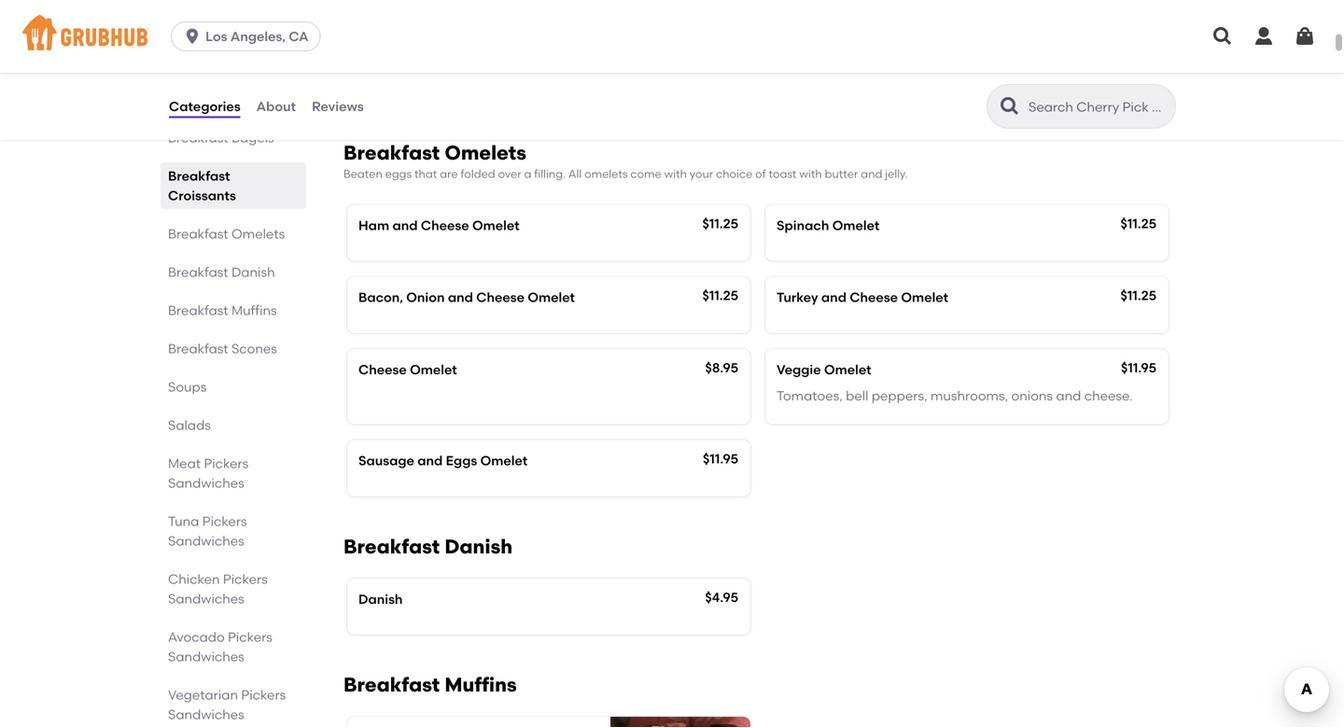 Task type: locate. For each thing, give the bounding box(es) containing it.
all
[[569, 167, 582, 181]]

and inside breakfast omelets beaten eggs that are folded over a filling. all omelets come with your choice of toast with butter and jelly.
[[861, 167, 883, 181]]

cheese
[[421, 217, 469, 233], [476, 290, 525, 305], [850, 290, 898, 305], [359, 362, 407, 378]]

vegetarian pickers sandwiches
[[168, 687, 286, 723]]

and
[[861, 167, 883, 181], [393, 217, 418, 233], [448, 290, 473, 305], [822, 290, 847, 305], [1056, 388, 1082, 404], [418, 453, 443, 469]]

salads
[[168, 417, 211, 433]]

1 with from the left
[[665, 167, 687, 181]]

sandwiches down avocado
[[168, 649, 244, 665]]

$4.95
[[705, 589, 739, 605]]

0 horizontal spatial muffins
[[232, 303, 277, 318]]

1 horizontal spatial breakfast muffins
[[344, 673, 517, 697]]

bell
[[846, 388, 869, 404]]

1 horizontal spatial danish
[[359, 591, 403, 607]]

1 horizontal spatial omelets
[[445, 141, 527, 165]]

0 vertical spatial danish
[[232, 264, 275, 280]]

breakfast muffins
[[168, 303, 277, 318], [344, 673, 517, 697]]

with
[[665, 167, 687, 181], [800, 167, 822, 181]]

1 vertical spatial danish
[[445, 535, 513, 559]]

a
[[524, 167, 532, 181]]

breakfast danish down breakfast omelets
[[168, 264, 275, 280]]

pickers inside meat pickers sandwiches
[[204, 456, 249, 472]]

raisin
[[388, 58, 422, 74]]

3 sandwiches from the top
[[168, 591, 244, 607]]

svg image
[[1253, 25, 1276, 48], [1294, 25, 1317, 48], [183, 27, 202, 46], [715, 67, 738, 90]]

1 sandwiches from the top
[[168, 475, 244, 491]]

ca
[[289, 28, 309, 44]]

2 horizontal spatial danish
[[445, 535, 513, 559]]

meat
[[168, 456, 201, 472]]

sandwiches inside tuna pickers sandwiches
[[168, 533, 244, 549]]

cheese omelet
[[359, 362, 457, 378]]

0 vertical spatial omelets
[[445, 141, 527, 165]]

pickers for tuna pickers sandwiches
[[202, 514, 247, 529]]

cheese.
[[1085, 388, 1134, 404]]

1 horizontal spatial $11.95
[[1121, 360, 1157, 376]]

sandwiches for avocado
[[168, 649, 244, 665]]

sandwiches for tuna
[[168, 533, 244, 549]]

vegetarian
[[168, 687, 238, 703]]

and left jelly.
[[861, 167, 883, 181]]

omelets for breakfast omelets beaten eggs that are folded over a filling. all omelets come with your choice of toast with butter and jelly.
[[445, 141, 527, 165]]

additional
[[535, 58, 600, 74]]

with left "your"
[[665, 167, 687, 181]]

add raisin or banana for an additional charge.
[[359, 58, 652, 74]]

onion
[[406, 290, 445, 305]]

breakfast croissants
[[168, 168, 236, 204]]

sandwiches down chicken
[[168, 591, 244, 607]]

pickers right vegetarian
[[241, 687, 286, 703]]

about
[[256, 98, 296, 114]]

$11.95 down $8.95
[[703, 451, 739, 467]]

$11.95 up cheese.
[[1121, 360, 1157, 376]]

omelet
[[472, 217, 520, 233], [833, 217, 880, 233], [528, 290, 575, 305], [901, 290, 949, 305], [410, 362, 457, 378], [824, 362, 872, 378], [480, 453, 528, 469]]

veggie
[[777, 362, 821, 378]]

omelets for breakfast omelets
[[232, 226, 285, 242]]

5 sandwiches from the top
[[168, 707, 244, 723]]

0 vertical spatial breakfast danish
[[168, 264, 275, 280]]

sandwiches inside meat pickers sandwiches
[[168, 475, 244, 491]]

breakfast danish
[[168, 264, 275, 280], [344, 535, 513, 559]]

onions
[[1012, 388, 1053, 404]]

sandwiches for meat
[[168, 475, 244, 491]]

0 horizontal spatial omelets
[[232, 226, 285, 242]]

0 horizontal spatial danish
[[232, 264, 275, 280]]

omelets down the croissants
[[232, 226, 285, 242]]

1 horizontal spatial with
[[800, 167, 822, 181]]

pickers for meat pickers sandwiches
[[204, 456, 249, 472]]

sandwiches down 'meat'
[[168, 475, 244, 491]]

come
[[631, 167, 662, 181]]

bagels
[[232, 130, 274, 146]]

and right onions
[[1056, 388, 1082, 404]]

pickers inside avocado pickers sandwiches
[[228, 629, 273, 645]]

your
[[690, 167, 714, 181]]

and left eggs
[[418, 453, 443, 469]]

breakfast omelets
[[168, 226, 285, 242]]

sandwiches down vegetarian
[[168, 707, 244, 723]]

pickers for vegetarian pickers sandwiches
[[241, 687, 286, 703]]

angeles,
[[231, 28, 286, 44]]

1 horizontal spatial muffins
[[445, 673, 517, 697]]

omelets up folded
[[445, 141, 527, 165]]

4 sandwiches from the top
[[168, 649, 244, 665]]

$11.25
[[703, 216, 739, 231], [1121, 216, 1157, 231], [703, 288, 739, 304], [1121, 288, 1157, 304]]

sandwiches for vegetarian
[[168, 707, 244, 723]]

pickers inside the chicken pickers sandwiches
[[223, 571, 268, 587]]

pickers inside tuna pickers sandwiches
[[202, 514, 247, 529]]

mushrooms,
[[931, 388, 1009, 404]]

0 horizontal spatial breakfast muffins
[[168, 303, 277, 318]]

breakfast
[[168, 130, 228, 146], [344, 141, 440, 165], [168, 168, 230, 184], [168, 226, 228, 242], [168, 264, 228, 280], [168, 303, 228, 318], [168, 341, 228, 357], [344, 535, 440, 559], [344, 673, 440, 697]]

0 vertical spatial muffins
[[232, 303, 277, 318]]

with right toast
[[800, 167, 822, 181]]

sandwiches inside the chicken pickers sandwiches
[[168, 591, 244, 607]]

choice
[[716, 167, 753, 181]]

tuna
[[168, 514, 199, 529]]

1 vertical spatial omelets
[[232, 226, 285, 242]]

main navigation navigation
[[0, 0, 1345, 73]]

sandwiches inside vegetarian pickers sandwiches
[[168, 707, 244, 723]]

0 vertical spatial breakfast muffins
[[168, 303, 277, 318]]

tomatoes, bell peppers, mushrooms, onions and cheese.
[[777, 388, 1134, 404]]

0 horizontal spatial $11.95
[[703, 451, 739, 467]]

los angeles, ca button
[[171, 21, 328, 51]]

omelets
[[445, 141, 527, 165], [232, 226, 285, 242]]

breakfast danish down sausage and eggs omelet
[[344, 535, 513, 559]]

pickers
[[204, 456, 249, 472], [202, 514, 247, 529], [223, 571, 268, 587], [228, 629, 273, 645], [241, 687, 286, 703]]

pickers right 'meat'
[[204, 456, 249, 472]]

$11.95
[[1121, 360, 1157, 376], [703, 451, 739, 467]]

sandwiches down tuna
[[168, 533, 244, 549]]

charge.
[[603, 58, 652, 74]]

Search Cherry Pick Cafe search field
[[1027, 98, 1170, 116]]

and right onion
[[448, 290, 473, 305]]

categories button
[[168, 73, 242, 140]]

sandwiches for chicken
[[168, 591, 244, 607]]

1 vertical spatial $11.95
[[703, 451, 739, 467]]

2 vertical spatial danish
[[359, 591, 403, 607]]

sandwiches
[[168, 475, 244, 491], [168, 533, 244, 549], [168, 591, 244, 607], [168, 649, 244, 665], [168, 707, 244, 723]]

peppers,
[[872, 388, 928, 404]]

about button
[[256, 73, 297, 140]]

scones
[[232, 341, 277, 357]]

over
[[498, 167, 522, 181]]

1 vertical spatial breakfast danish
[[344, 535, 513, 559]]

0 vertical spatial $11.95
[[1121, 360, 1157, 376]]

banana
[[441, 58, 492, 74]]

2 sandwiches from the top
[[168, 533, 244, 549]]

pickers right tuna
[[202, 514, 247, 529]]

eggs
[[446, 453, 477, 469]]

beaten
[[344, 167, 383, 181]]

los
[[206, 28, 227, 44]]

pickers inside vegetarian pickers sandwiches
[[241, 687, 286, 703]]

pickers right chicken
[[223, 571, 268, 587]]

sandwiches inside avocado pickers sandwiches
[[168, 649, 244, 665]]

danish
[[232, 264, 275, 280], [445, 535, 513, 559], [359, 591, 403, 607]]

muffins
[[232, 303, 277, 318], [445, 673, 517, 697]]

0 horizontal spatial breakfast danish
[[168, 264, 275, 280]]

pickers right avocado
[[228, 629, 273, 645]]

los angeles, ca
[[206, 28, 309, 44]]

0 horizontal spatial with
[[665, 167, 687, 181]]

toast
[[769, 167, 797, 181]]

omelets inside breakfast omelets beaten eggs that are folded over a filling. all omelets come with your choice of toast with butter and jelly.
[[445, 141, 527, 165]]



Task type: describe. For each thing, give the bounding box(es) containing it.
2 with from the left
[[800, 167, 822, 181]]

$8.95
[[705, 360, 739, 376]]

bacon,
[[359, 290, 403, 305]]

muffin image
[[611, 717, 751, 727]]

chicken
[[168, 571, 220, 587]]

breakfast bagels
[[168, 130, 274, 146]]

1 vertical spatial breakfast muffins
[[344, 673, 517, 697]]

search icon image
[[999, 95, 1022, 118]]

$11.25 for ham and cheese omelet
[[703, 216, 739, 231]]

an
[[515, 58, 532, 74]]

spinach
[[777, 217, 830, 233]]

filling.
[[534, 167, 566, 181]]

folded
[[461, 167, 496, 181]]

tomatoes,
[[777, 388, 843, 404]]

1 horizontal spatial breakfast danish
[[344, 535, 513, 559]]

cheese right turkey on the right of page
[[850, 290, 898, 305]]

turkey and cheese omelet
[[777, 290, 949, 305]]

cheese right onion
[[476, 290, 525, 305]]

croissants
[[168, 188, 236, 204]]

bacon, onion and cheese omelet
[[359, 290, 575, 305]]

sausage
[[359, 453, 415, 469]]

breakfast omelets beaten eggs that are folded over a filling. all omelets come with your choice of toast with butter and jelly.
[[344, 141, 908, 181]]

pickers for avocado pickers sandwiches
[[228, 629, 273, 645]]

eggs
[[385, 167, 412, 181]]

cheese down are
[[421, 217, 469, 233]]

add
[[359, 58, 385, 74]]

svg image inside the "los angeles, ca" button
[[183, 27, 202, 46]]

and right ham
[[393, 217, 418, 233]]

reviews button
[[311, 73, 365, 140]]

veggie omelet
[[777, 362, 872, 378]]

1 vertical spatial muffins
[[445, 673, 517, 697]]

turkey
[[777, 290, 819, 305]]

tuna pickers sandwiches
[[168, 514, 247, 549]]

add raisin or banana for an additional charge. button
[[347, 19, 751, 103]]

that
[[415, 167, 437, 181]]

chicken pickers sandwiches
[[168, 571, 268, 607]]

$11.25 for bacon, onion and cheese omelet
[[703, 288, 739, 304]]

spinach omelet
[[777, 217, 880, 233]]

breakfast inside breakfast omelets beaten eggs that are folded over a filling. all omelets come with your choice of toast with butter and jelly.
[[344, 141, 440, 165]]

categories
[[169, 98, 241, 114]]

svg image
[[1212, 25, 1234, 48]]

and right turkey on the right of page
[[822, 290, 847, 305]]

breakfast scones
[[168, 341, 277, 357]]

breakfast inside breakfast croissants
[[168, 168, 230, 184]]

ham
[[359, 217, 389, 233]]

ham and cheese omelet
[[359, 217, 520, 233]]

soups
[[168, 379, 207, 395]]

sausage and eggs omelet
[[359, 453, 528, 469]]

avocado
[[168, 629, 225, 645]]

butter
[[825, 167, 859, 181]]

jelly.
[[885, 167, 908, 181]]

$11.25 for spinach omelet
[[1121, 216, 1157, 231]]

meat pickers sandwiches
[[168, 456, 249, 491]]

omelets
[[585, 167, 628, 181]]

or
[[425, 58, 438, 74]]

reviews
[[312, 98, 364, 114]]

of
[[756, 167, 766, 181]]

cheese down the bacon,
[[359, 362, 407, 378]]

avocado pickers sandwiches
[[168, 629, 273, 665]]

$11.25 for turkey and cheese omelet
[[1121, 288, 1157, 304]]

are
[[440, 167, 458, 181]]

for
[[495, 58, 512, 74]]

pickers for chicken pickers sandwiches
[[223, 571, 268, 587]]



Task type: vqa. For each thing, say whether or not it's contained in the screenshot.
mushrooms,
yes



